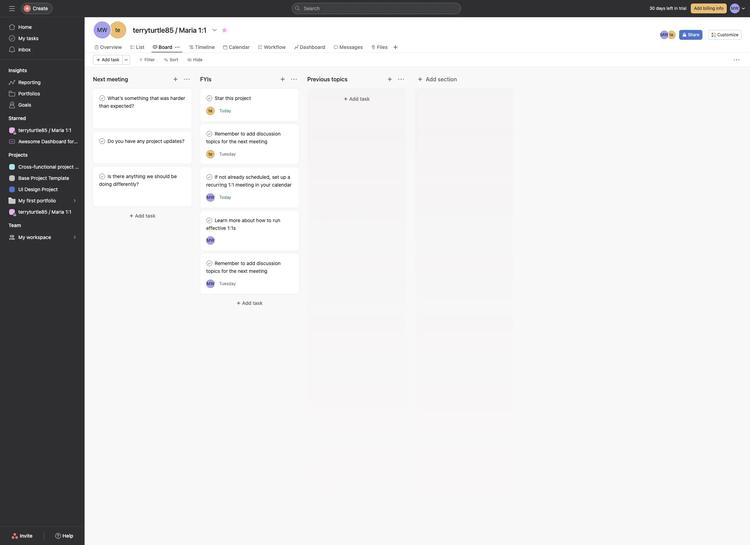 Task type: locate. For each thing, give the bounding box(es) containing it.
maria inside projects element
[[52, 209, 64, 215]]

1 topics from the top
[[206, 139, 220, 145]]

project up ui design project
[[31, 175, 47, 181]]

1 vertical spatial remember to add discussion topics for the next meeting
[[206, 261, 281, 274]]

1 horizontal spatial more section actions image
[[398, 77, 404, 82]]

to for te
[[241, 131, 245, 137]]

today button down this
[[219, 108, 231, 114]]

project right new at the top left of the page
[[87, 139, 103, 145]]

tuesday
[[219, 152, 236, 157], [219, 281, 236, 287]]

ui
[[18, 187, 23, 193]]

2 add task image from the left
[[387, 77, 393, 82]]

1 vertical spatial terryturtle85 / maria 1:1
[[18, 209, 71, 215]]

starred element
[[0, 112, 103, 149]]

recurring
[[206, 182, 227, 188]]

completed image
[[98, 94, 106, 103], [205, 130, 214, 138], [98, 137, 106, 146], [205, 173, 214, 182], [205, 216, 214, 225], [205, 259, 214, 268]]

0 vertical spatial mw button
[[206, 193, 215, 202]]

1 my from the top
[[18, 35, 25, 41]]

1 vertical spatial remember
[[215, 261, 239, 267]]

something
[[125, 95, 149, 101]]

1 tuesday button from the top
[[219, 152, 236, 157]]

timeline
[[195, 44, 215, 50]]

completed checkbox for is there anything we should be doing differently?
[[98, 172, 106, 181]]

terryturtle85 up awesome
[[18, 127, 47, 133]]

remember for te
[[215, 131, 239, 137]]

1 terryturtle85 from the top
[[18, 127, 47, 133]]

add task image left more section actions icon
[[280, 77, 286, 82]]

remove from starred image
[[222, 27, 227, 33]]

1 terryturtle85 / maria 1:1 link from the top
[[4, 125, 80, 136]]

1:1 down already
[[228, 182, 234, 188]]

2 tuesday button from the top
[[219, 281, 236, 287]]

terryturtle85 / maria 1:1 link up awesome
[[4, 125, 80, 136]]

maria up awesome dashboard for new project
[[52, 127, 64, 133]]

2 today button from the top
[[219, 195, 231, 200]]

1 vertical spatial meeting
[[236, 182, 254, 188]]

the for te
[[229, 139, 237, 145]]

more actions image down customize
[[734, 57, 740, 63]]

mw button
[[206, 193, 215, 202], [206, 237, 215, 245], [206, 280, 215, 288]]

my for my workspace
[[18, 234, 25, 240]]

topics
[[206, 139, 220, 145], [206, 268, 220, 274]]

1 terryturtle85 / maria 1:1 from the top
[[18, 127, 71, 133]]

scheduled,
[[246, 174, 271, 180]]

0 vertical spatial te button
[[206, 107, 215, 115]]

discussion for te
[[257, 131, 281, 137]]

remember for mw
[[215, 261, 239, 267]]

3 my from the top
[[18, 234, 25, 240]]

1 vertical spatial today button
[[219, 195, 231, 200]]

add task
[[102, 57, 119, 62], [349, 96, 370, 102], [135, 213, 156, 219], [242, 300, 263, 306]]

files
[[377, 44, 388, 50]]

0 horizontal spatial completed image
[[98, 172, 106, 181]]

my inside my tasks link
[[18, 35, 25, 41]]

the
[[229, 139, 237, 145], [229, 268, 237, 274]]

to for mw
[[241, 261, 245, 267]]

see details, my workspace image
[[73, 236, 77, 240]]

/ down portfolio
[[49, 209, 50, 215]]

projects
[[8, 152, 28, 158]]

more actions image left filter dropdown button at the left top of page
[[124, 58, 128, 62]]

my inside my workspace link
[[18, 234, 25, 240]]

terryturtle85 / maria 1:1 up awesome dashboard for new project link
[[18, 127, 71, 133]]

2 vertical spatial 1:1
[[65, 209, 71, 215]]

topics for te
[[206, 139, 220, 145]]

1 discussion from the top
[[257, 131, 281, 137]]

differently?
[[113, 181, 139, 187]]

plan
[[75, 164, 85, 170]]

te down fyis on the left top of page
[[209, 108, 212, 113]]

None text field
[[131, 24, 208, 36]]

1 vertical spatial completed image
[[98, 172, 106, 181]]

anything
[[126, 173, 145, 179]]

1:1
[[65, 127, 71, 133], [228, 182, 234, 188], [65, 209, 71, 215]]

portfolio
[[37, 198, 56, 204]]

filter button
[[136, 55, 158, 65]]

1 completed checkbox from the top
[[205, 130, 214, 138]]

0 horizontal spatial more section actions image
[[184, 77, 190, 82]]

2 add from the top
[[247, 261, 255, 267]]

2 / from the top
[[49, 209, 50, 215]]

0 horizontal spatial dashboard
[[41, 139, 66, 145]]

1 horizontal spatial project
[[146, 138, 162, 144]]

te button down star
[[206, 107, 215, 115]]

1:1 down my first portfolio link
[[65, 209, 71, 215]]

my down team
[[18, 234, 25, 240]]

project right this
[[235, 95, 251, 101]]

1 the from the top
[[229, 139, 237, 145]]

2 remember to add discussion topics for the next meeting from the top
[[206, 261, 281, 274]]

2 discussion from the top
[[257, 261, 281, 267]]

1 add task image from the left
[[280, 77, 286, 82]]

3 mw button from the top
[[206, 280, 215, 288]]

/ up awesome dashboard for new project link
[[49, 127, 50, 133]]

fyis
[[200, 76, 212, 83]]

terryturtle85 for terryturtle85 / maria 1:1 link inside the starred element
[[18, 127, 47, 133]]

1 vertical spatial today
[[219, 195, 231, 200]]

terryturtle85 inside projects element
[[18, 209, 47, 215]]

0 vertical spatial terryturtle85
[[18, 127, 47, 133]]

1 vertical spatial dashboard
[[41, 139, 66, 145]]

30
[[650, 6, 655, 11]]

te up overview
[[115, 27, 120, 33]]

mw for mw button associated with if not already scheduled, set up a recurring 1:1 meeting in your calendar
[[207, 195, 214, 200]]

0 vertical spatial /
[[49, 127, 50, 133]]

maria for terryturtle85 / maria 1:1 link inside the starred element
[[52, 127, 64, 133]]

in right left
[[674, 6, 678, 11]]

1:1 inside projects element
[[65, 209, 71, 215]]

projects button
[[0, 152, 28, 159]]

1 horizontal spatial add task image
[[387, 77, 393, 82]]

completed checkbox left star
[[205, 94, 214, 103]]

1 remember from the top
[[215, 131, 239, 137]]

search button
[[292, 3, 461, 14]]

0 vertical spatial today button
[[219, 108, 231, 114]]

0 vertical spatial meeting
[[249, 139, 267, 145]]

0 vertical spatial tuesday button
[[219, 152, 236, 157]]

template
[[48, 175, 69, 181]]

1 vertical spatial the
[[229, 268, 237, 274]]

task
[[111, 57, 119, 62], [360, 96, 370, 102], [146, 213, 156, 219], [253, 300, 263, 306]]

remember to add discussion topics for the next meeting
[[206, 131, 281, 145], [206, 261, 281, 274]]

base project template link
[[4, 173, 80, 184]]

1 mw button from the top
[[206, 193, 215, 202]]

completed checkbox for star this project
[[205, 94, 214, 103]]

more actions image
[[734, 57, 740, 63], [124, 58, 128, 62]]

1 vertical spatial terryturtle85
[[18, 209, 47, 215]]

days
[[656, 6, 666, 11]]

create button
[[21, 3, 53, 14]]

1 te button from the top
[[206, 107, 215, 115]]

1 tuesday from the top
[[219, 152, 236, 157]]

Completed checkbox
[[205, 130, 214, 138], [205, 259, 214, 268]]

files link
[[371, 43, 388, 51]]

terryturtle85 / maria 1:1 link inside starred element
[[4, 125, 80, 136]]

board link
[[153, 43, 172, 51]]

calendar
[[272, 182, 292, 188]]

0 horizontal spatial add task image
[[280, 77, 286, 82]]

board
[[159, 44, 172, 50]]

share button
[[679, 30, 703, 40]]

1 maria from the top
[[52, 127, 64, 133]]

1 today button from the top
[[219, 108, 231, 114]]

timeline link
[[189, 43, 215, 51]]

1 vertical spatial 1:1
[[228, 182, 234, 188]]

completed image left is
[[98, 172, 106, 181]]

1 vertical spatial terryturtle85 / maria 1:1 link
[[4, 207, 80, 218]]

filter
[[144, 57, 155, 62]]

0 vertical spatial terryturtle85 / maria 1:1 link
[[4, 125, 80, 136]]

next for te
[[238, 139, 248, 145]]

2 next from the top
[[238, 268, 248, 274]]

/ inside projects element
[[49, 209, 50, 215]]

add billing info button
[[691, 4, 727, 13]]

what's something that was harder than expected?
[[99, 95, 185, 109]]

1 vertical spatial maria
[[52, 209, 64, 215]]

1 horizontal spatial completed image
[[205, 94, 214, 103]]

0 vertical spatial 1:1
[[65, 127, 71, 133]]

sort button
[[161, 55, 182, 65]]

terryturtle85 inside starred element
[[18, 127, 47, 133]]

0 horizontal spatial in
[[255, 182, 259, 188]]

0 vertical spatial remember to add discussion topics for the next meeting
[[206, 131, 281, 145]]

inbox link
[[4, 44, 80, 55]]

Completed checkbox
[[98, 94, 106, 103], [205, 94, 214, 103], [98, 137, 106, 146], [98, 172, 106, 181], [205, 173, 214, 182], [205, 216, 214, 225]]

next for mw
[[238, 268, 248, 274]]

terryturtle85 / maria 1:1 inside projects element
[[18, 209, 71, 215]]

2 more section actions image from the left
[[398, 77, 404, 82]]

1 horizontal spatial more actions image
[[734, 57, 740, 63]]

te button for remember to add discussion topics for the next meeting
[[206, 150, 215, 158]]

0 vertical spatial topics
[[206, 139, 220, 145]]

meeting
[[249, 139, 267, 145], [236, 182, 254, 188], [249, 268, 267, 274]]

doing
[[99, 181, 112, 187]]

add task image
[[280, 77, 286, 82], [387, 77, 393, 82]]

completed checkbox left the do
[[98, 137, 106, 146]]

1 vertical spatial add
[[247, 261, 255, 267]]

1 vertical spatial completed checkbox
[[205, 259, 214, 268]]

2 terryturtle85 from the top
[[18, 209, 47, 215]]

terryturtle85 / maria 1:1 down portfolio
[[18, 209, 71, 215]]

1 vertical spatial tuesday button
[[219, 281, 236, 287]]

have
[[125, 138, 136, 144]]

1 vertical spatial in
[[255, 182, 259, 188]]

completed checkbox up than
[[98, 94, 106, 103]]

cross-
[[18, 164, 34, 170]]

1 vertical spatial project
[[146, 138, 162, 144]]

1 vertical spatial /
[[49, 209, 50, 215]]

add section button
[[415, 73, 460, 86]]

2 vertical spatial to
[[241, 261, 245, 267]]

1 vertical spatial discussion
[[257, 261, 281, 267]]

1:1 inside if not already scheduled, set up a recurring 1:1 meeting in your calendar
[[228, 182, 234, 188]]

completed checkbox for te
[[205, 130, 214, 138]]

0 vertical spatial in
[[674, 6, 678, 11]]

0 horizontal spatial project
[[58, 164, 74, 170]]

2 topics from the top
[[206, 268, 220, 274]]

today down this
[[219, 108, 231, 114]]

2 remember from the top
[[215, 261, 239, 267]]

0 vertical spatial to
[[241, 131, 245, 137]]

my for my tasks
[[18, 35, 25, 41]]

project up portfolio
[[42, 187, 58, 193]]

0 vertical spatial maria
[[52, 127, 64, 133]]

my left first
[[18, 198, 25, 204]]

section
[[438, 76, 457, 83]]

/
[[49, 127, 50, 133], [49, 209, 50, 215]]

today down recurring
[[219, 195, 231, 200]]

terryturtle85 / maria 1:1 link down portfolio
[[4, 207, 80, 218]]

0 vertical spatial the
[[229, 139, 237, 145]]

0 vertical spatial today
[[219, 108, 231, 114]]

project right any
[[146, 138, 162, 144]]

2 terryturtle85 / maria 1:1 from the top
[[18, 209, 71, 215]]

completed checkbox left is
[[98, 172, 106, 181]]

1:1 up awesome dashboard for new project
[[65, 127, 71, 133]]

terryturtle85 / maria 1:1 inside starred element
[[18, 127, 71, 133]]

2 the from the top
[[229, 268, 237, 274]]

0 vertical spatial completed image
[[205, 94, 214, 103]]

should
[[155, 173, 170, 179]]

2 today from the top
[[219, 195, 231, 200]]

today button down recurring
[[219, 195, 231, 200]]

0 vertical spatial my
[[18, 35, 25, 41]]

2 vertical spatial meeting
[[249, 268, 267, 274]]

1 today from the top
[[219, 108, 231, 114]]

2 vertical spatial mw button
[[206, 280, 215, 288]]

completed image
[[205, 94, 214, 103], [98, 172, 106, 181]]

overview
[[100, 44, 122, 50]]

0 vertical spatial discussion
[[257, 131, 281, 137]]

help button
[[51, 530, 78, 543]]

1 vertical spatial my
[[18, 198, 25, 204]]

1:1s
[[227, 225, 236, 231]]

/ inside starred element
[[49, 127, 50, 133]]

more section actions image
[[291, 77, 297, 82]]

insights button
[[0, 67, 27, 74]]

mw for mw button related to remember to add discussion topics for the next meeting
[[207, 281, 214, 286]]

1 more section actions image from the left
[[184, 77, 190, 82]]

next
[[238, 139, 248, 145], [238, 268, 248, 274]]

hide sidebar image
[[9, 6, 15, 11]]

1 vertical spatial te button
[[206, 150, 215, 158]]

add inside 'button'
[[426, 76, 436, 83]]

2 vertical spatial my
[[18, 234, 25, 240]]

portfolios
[[18, 91, 40, 97]]

0 vertical spatial project
[[87, 139, 103, 145]]

tuesday for te
[[219, 152, 236, 157]]

0 vertical spatial project
[[235, 95, 251, 101]]

meeting for mw
[[249, 268, 267, 274]]

is
[[108, 173, 111, 179]]

my inside my first portfolio link
[[18, 198, 25, 204]]

workflow
[[264, 44, 286, 50]]

0 vertical spatial tuesday
[[219, 152, 236, 157]]

2 my from the top
[[18, 198, 25, 204]]

te button
[[206, 107, 215, 115], [206, 150, 215, 158]]

project up template
[[58, 164, 74, 170]]

te button up if
[[206, 150, 215, 158]]

completed image left star
[[205, 94, 214, 103]]

updates?
[[164, 138, 184, 144]]

terryturtle85 / maria 1:1 link
[[4, 125, 80, 136], [4, 207, 80, 218]]

my left tasks in the left top of the page
[[18, 35, 25, 41]]

dashboard link
[[294, 43, 325, 51]]

add inside button
[[694, 6, 702, 11]]

new
[[75, 139, 85, 145]]

maria down portfolio
[[52, 209, 64, 215]]

add
[[247, 131, 255, 137], [247, 261, 255, 267]]

more
[[229, 218, 240, 224]]

this
[[225, 95, 234, 101]]

projects element
[[0, 149, 85, 219]]

1 vertical spatial tuesday
[[219, 281, 236, 287]]

0 vertical spatial next
[[238, 139, 248, 145]]

in down scheduled,
[[255, 182, 259, 188]]

add task image for previous topics
[[387, 77, 393, 82]]

2 te button from the top
[[206, 150, 215, 158]]

more section actions image
[[184, 77, 190, 82], [398, 77, 404, 82]]

2 maria from the top
[[52, 209, 64, 215]]

2 tuesday from the top
[[219, 281, 236, 287]]

1 / from the top
[[49, 127, 50, 133]]

2 horizontal spatial project
[[235, 95, 251, 101]]

maria inside starred element
[[52, 127, 64, 133]]

calendar
[[229, 44, 250, 50]]

1 vertical spatial mw button
[[206, 237, 215, 245]]

completed checkbox left if
[[205, 173, 214, 182]]

0 vertical spatial dashboard
[[300, 44, 325, 50]]

info
[[716, 6, 724, 11]]

0 vertical spatial terryturtle85 / maria 1:1
[[18, 127, 71, 133]]

1 remember to add discussion topics for the next meeting from the top
[[206, 131, 281, 145]]

terryturtle85 for 2nd terryturtle85 / maria 1:1 link from the top
[[18, 209, 47, 215]]

show options image
[[212, 27, 218, 33]]

1 vertical spatial to
[[267, 218, 271, 224]]

0 vertical spatial completed checkbox
[[205, 130, 214, 138]]

1 vertical spatial next
[[238, 268, 248, 274]]

run
[[273, 218, 280, 224]]

we
[[147, 173, 153, 179]]

tuesday button for mw
[[219, 281, 236, 287]]

te
[[115, 27, 120, 33], [670, 32, 673, 37], [209, 108, 212, 113], [209, 151, 212, 157]]

is there anything we should be doing differently?
[[99, 173, 177, 187]]

1 vertical spatial topics
[[206, 268, 220, 274]]

0 vertical spatial add
[[247, 131, 255, 137]]

0 vertical spatial remember
[[215, 131, 239, 137]]

see details, my first portfolio image
[[73, 199, 77, 203]]

2 completed checkbox from the top
[[205, 259, 214, 268]]

remember to add discussion topics for the next meeting for te
[[206, 131, 281, 145]]

add task image down add tab image
[[387, 77, 393, 82]]

next meeting
[[93, 76, 128, 83]]

30 days left in trial
[[650, 6, 687, 11]]

than
[[99, 103, 109, 109]]

project
[[235, 95, 251, 101], [146, 138, 162, 144], [58, 164, 74, 170]]

1 horizontal spatial dashboard
[[300, 44, 325, 50]]

ui design project
[[18, 187, 58, 193]]

1 add from the top
[[247, 131, 255, 137]]

terryturtle85 down first
[[18, 209, 47, 215]]

1 next from the top
[[238, 139, 248, 145]]

completed checkbox up effective
[[205, 216, 214, 225]]

do you have any project updates?
[[108, 138, 184, 144]]

goals link
[[4, 99, 80, 111]]

2 vertical spatial project
[[58, 164, 74, 170]]

completed checkbox for mw
[[205, 259, 214, 268]]



Task type: vqa. For each thing, say whether or not it's contained in the screenshot.
Add task image corresponding to FYIs
yes



Task type: describe. For each thing, give the bounding box(es) containing it.
sort
[[170, 57, 178, 62]]

hide button
[[184, 55, 206, 65]]

team
[[8, 222, 21, 228]]

completed checkbox for what's something that was harder than expected?
[[98, 94, 106, 103]]

my workspace link
[[4, 232, 80, 243]]

if not already scheduled, set up a recurring 1:1 meeting in your calendar
[[206, 174, 292, 188]]

project for cross-functional project plan
[[58, 164, 74, 170]]

tuesday for mw
[[219, 281, 236, 287]]

base
[[18, 175, 29, 181]]

you
[[115, 138, 123, 144]]

my first portfolio
[[18, 198, 56, 204]]

what's
[[108, 95, 123, 101]]

2 vertical spatial project
[[42, 187, 58, 193]]

te button for star this project
[[206, 107, 215, 115]]

/ for terryturtle85 / maria 1:1 link inside the starred element
[[49, 127, 50, 133]]

your
[[261, 182, 271, 188]]

create
[[33, 5, 48, 11]]

1:1 inside starred element
[[65, 127, 71, 133]]

reporting
[[18, 79, 41, 85]]

workspace
[[27, 234, 51, 240]]

add for te
[[247, 131, 255, 137]]

already
[[228, 174, 244, 180]]

add task image
[[173, 77, 178, 82]]

today for this
[[219, 108, 231, 114]]

terryturtle85 / maria 1:1 for terryturtle85 / maria 1:1 link inside the starred element
[[18, 127, 71, 133]]

calendar link
[[223, 43, 250, 51]]

awesome
[[18, 139, 40, 145]]

workflow link
[[258, 43, 286, 51]]

home link
[[4, 22, 80, 33]]

invite
[[20, 533, 32, 539]]

discussion for mw
[[257, 261, 281, 267]]

cross-functional project plan link
[[4, 161, 85, 173]]

awesome dashboard for new project
[[18, 139, 103, 145]]

completed checkbox for do you have any project updates?
[[98, 137, 106, 146]]

tab actions image
[[175, 45, 179, 49]]

insights
[[8, 67, 27, 73]]

add section
[[426, 76, 457, 83]]

meeting inside if not already scheduled, set up a recurring 1:1 meeting in your calendar
[[236, 182, 254, 188]]

learn
[[215, 218, 227, 224]]

about
[[242, 218, 255, 224]]

for inside awesome dashboard for new project link
[[68, 139, 74, 145]]

a
[[288, 174, 290, 180]]

share
[[688, 32, 700, 37]]

2 terryturtle85 / maria 1:1 link from the top
[[4, 207, 80, 218]]

inbox
[[18, 47, 31, 53]]

my workspace
[[18, 234, 51, 240]]

the for mw
[[229, 268, 237, 274]]

/ for 2nd terryturtle85 / maria 1:1 link from the top
[[49, 209, 50, 215]]

insights element
[[0, 64, 85, 112]]

invite button
[[7, 530, 37, 543]]

left
[[667, 6, 673, 11]]

teams element
[[0, 219, 85, 245]]

if
[[215, 174, 218, 180]]

2 mw button from the top
[[206, 237, 215, 245]]

help
[[62, 533, 73, 539]]

completed checkbox for learn more about how to run effective 1:1s
[[205, 216, 214, 225]]

te left the share button
[[670, 32, 673, 37]]

topics for mw
[[206, 268, 220, 274]]

today for not
[[219, 195, 231, 200]]

completed image for star this project
[[205, 94, 214, 103]]

terryturtle85 / maria 1:1 for 2nd terryturtle85 / maria 1:1 link from the top
[[18, 209, 71, 215]]

project for star this project
[[235, 95, 251, 101]]

te up recurring
[[209, 151, 212, 157]]

tuesday button for te
[[219, 152, 236, 157]]

search list box
[[292, 3, 461, 14]]

mw button for if not already scheduled, set up a recurring 1:1 meeting in your calendar
[[206, 193, 215, 202]]

list link
[[130, 43, 144, 51]]

dashboard inside starred element
[[41, 139, 66, 145]]

goals
[[18, 102, 31, 108]]

add billing info
[[694, 6, 724, 11]]

overview link
[[94, 43, 122, 51]]

do
[[108, 138, 114, 144]]

hide
[[193, 57, 203, 62]]

base project template
[[18, 175, 69, 181]]

in inside if not already scheduled, set up a recurring 1:1 meeting in your calendar
[[255, 182, 259, 188]]

more section actions image for next meeting
[[184, 77, 190, 82]]

tasks
[[27, 35, 39, 41]]

ui design project link
[[4, 184, 80, 195]]

harder
[[170, 95, 185, 101]]

learn more about how to run effective 1:1s
[[206, 218, 280, 231]]

previous topics
[[307, 76, 348, 83]]

that
[[150, 95, 159, 101]]

today button for not
[[219, 195, 231, 200]]

maria for 2nd terryturtle85 / maria 1:1 link from the top
[[52, 209, 64, 215]]

my tasks
[[18, 35, 39, 41]]

project inside starred element
[[87, 139, 103, 145]]

effective
[[206, 225, 226, 231]]

expected?
[[110, 103, 134, 109]]

to inside learn more about how to run effective 1:1s
[[267, 218, 271, 224]]

0 horizontal spatial more actions image
[[124, 58, 128, 62]]

team button
[[0, 222, 21, 229]]

more section actions image for previous topics
[[398, 77, 404, 82]]

customize button
[[709, 30, 742, 40]]

for for te
[[222, 139, 228, 145]]

today button for this
[[219, 108, 231, 114]]

customize
[[718, 32, 739, 37]]

cross-functional project plan
[[18, 164, 85, 170]]

for for mw
[[222, 268, 228, 274]]

completed image for is there anything we should be doing differently?
[[98, 172, 106, 181]]

my for my first portfolio
[[18, 198, 25, 204]]

how
[[256, 218, 266, 224]]

mw button for remember to add discussion topics for the next meeting
[[206, 280, 215, 288]]

there
[[113, 173, 125, 179]]

messages link
[[334, 43, 363, 51]]

awesome dashboard for new project link
[[4, 136, 103, 147]]

design
[[25, 187, 40, 193]]

1 horizontal spatial in
[[674, 6, 678, 11]]

first
[[27, 198, 35, 204]]

meeting for te
[[249, 139, 267, 145]]

mw for second mw button from the top
[[207, 238, 214, 243]]

add for mw
[[247, 261, 255, 267]]

completed checkbox for if not already scheduled, set up a recurring 1:1 meeting in your calendar
[[205, 173, 214, 182]]

home
[[18, 24, 32, 30]]

global element
[[0, 17, 85, 60]]

portfolios link
[[4, 88, 80, 99]]

any
[[137, 138, 145, 144]]

star
[[215, 95, 224, 101]]

1 vertical spatial project
[[31, 175, 47, 181]]

messages
[[339, 44, 363, 50]]

add task image for fyis
[[280, 77, 286, 82]]

remember to add discussion topics for the next meeting for mw
[[206, 261, 281, 274]]

starred
[[8, 115, 26, 121]]

add tab image
[[393, 44, 398, 50]]

my tasks link
[[4, 33, 80, 44]]



